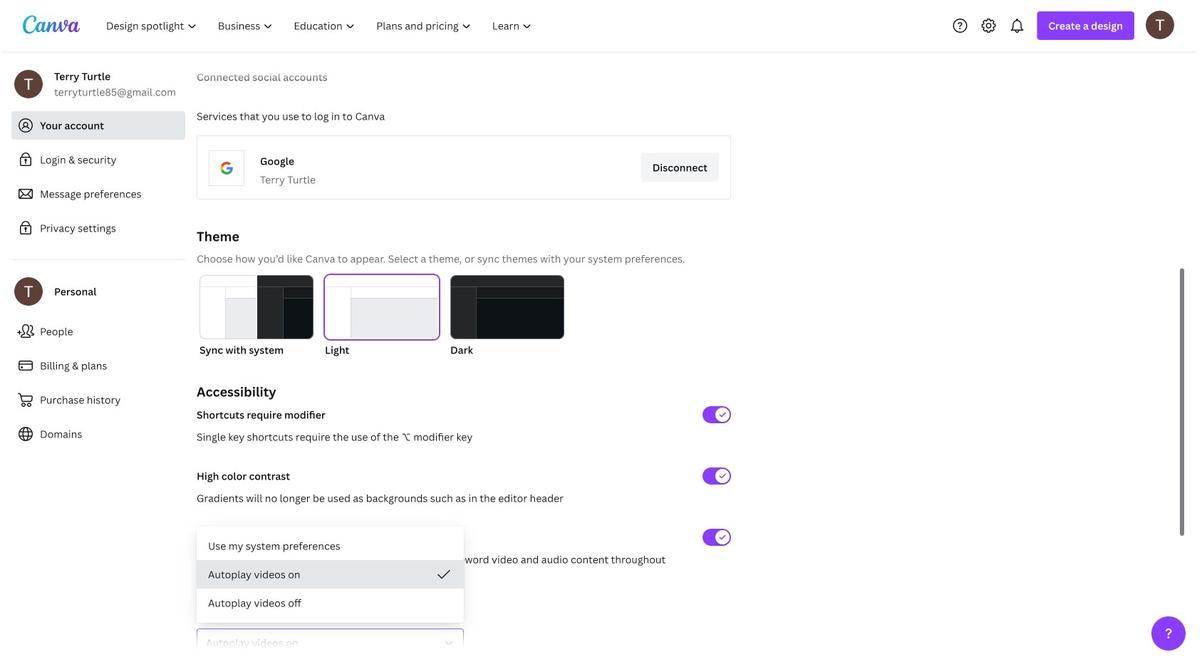 Task type: vqa. For each thing, say whether or not it's contained in the screenshot.
Date modified Button
no



Task type: locate. For each thing, give the bounding box(es) containing it.
3 option from the top
[[197, 589, 464, 617]]

2 option from the top
[[197, 560, 464, 589]]

None button
[[200, 275, 314, 358], [325, 275, 439, 358], [450, 275, 564, 358], [197, 629, 464, 657], [200, 275, 314, 358], [325, 275, 439, 358], [450, 275, 564, 358], [197, 629, 464, 657]]

top level navigation element
[[97, 11, 544, 40]]

option
[[197, 532, 464, 560], [197, 560, 464, 589], [197, 589, 464, 617]]

list box
[[197, 532, 464, 617]]



Task type: describe. For each thing, give the bounding box(es) containing it.
terry turtle image
[[1146, 11, 1174, 39]]

1 option from the top
[[197, 532, 464, 560]]



